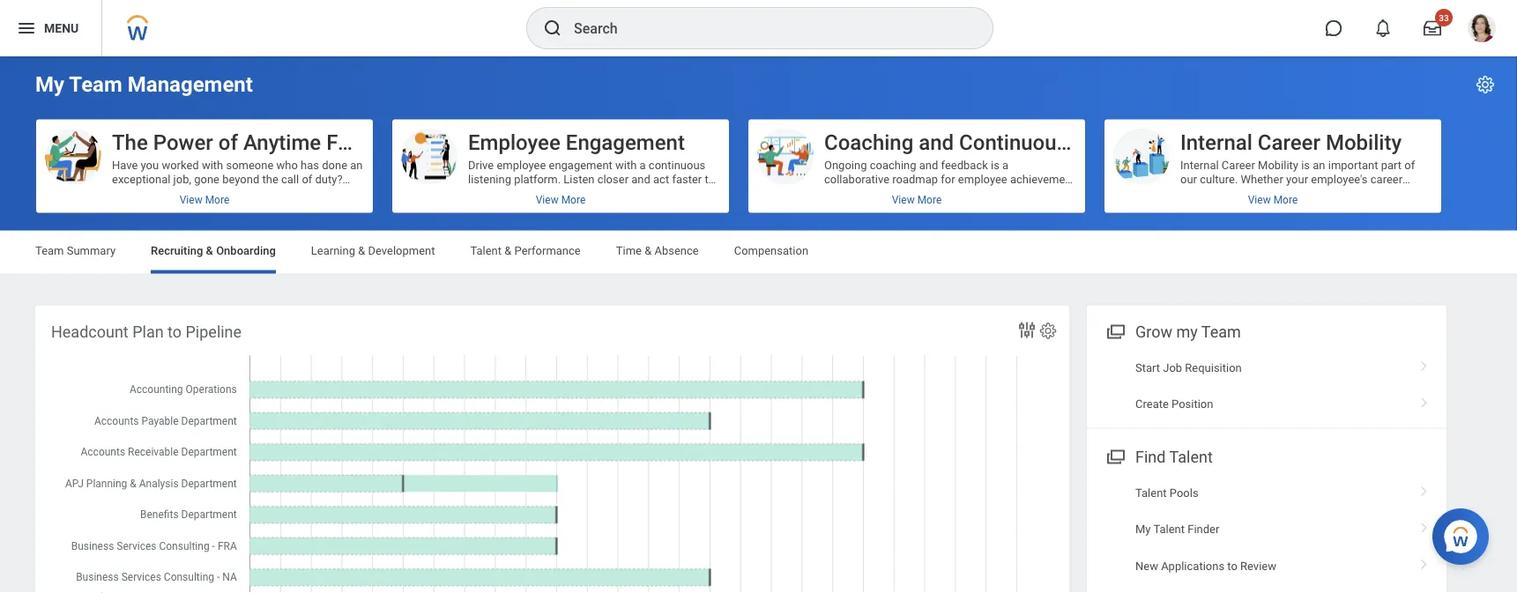 Task type: describe. For each thing, give the bounding box(es) containing it.
coaching and continuous conversations
[[824, 130, 1209, 155]]

finder
[[1188, 523, 1220, 536]]

continuous
[[959, 130, 1068, 155]]

compensation
[[734, 244, 809, 257]]

talent & performance
[[470, 244, 581, 257]]

33
[[1439, 12, 1449, 23]]

recruiting
[[151, 244, 203, 257]]

talent inside tab list
[[470, 244, 502, 257]]

grow
[[1136, 323, 1173, 341]]

menu button
[[0, 0, 102, 56]]

engagement
[[566, 130, 685, 155]]

internal career mobility button
[[1105, 119, 1441, 213]]

management
[[128, 72, 253, 97]]

headcount
[[51, 323, 128, 341]]

development
[[368, 244, 435, 257]]

Search Workday  search field
[[574, 9, 957, 48]]

profile logan mcneil image
[[1468, 14, 1496, 46]]

of
[[218, 130, 238, 155]]

my talent finder link
[[1087, 511, 1447, 548]]

review
[[1241, 559, 1277, 573]]

grow my team
[[1136, 323, 1241, 341]]

my for my talent finder
[[1136, 523, 1151, 536]]

new applications to review link
[[1087, 548, 1447, 584]]

menu group image
[[1103, 319, 1127, 343]]

talent left finder
[[1154, 523, 1185, 536]]

absence
[[655, 244, 699, 257]]

new
[[1136, 559, 1158, 573]]

employee engagement button
[[392, 119, 729, 213]]

pipeline
[[186, 323, 242, 341]]

requisition
[[1185, 361, 1242, 374]]

and
[[919, 130, 954, 155]]

configure headcount plan to pipeline image
[[1039, 321, 1058, 341]]

coaching and continuous conversations button
[[749, 119, 1209, 213]]

my talent finder
[[1136, 523, 1220, 536]]

menu
[[44, 21, 79, 35]]

mobility
[[1326, 130, 1402, 155]]

chevron right image for start job requisition
[[1413, 355, 1436, 373]]

new applications to review
[[1136, 559, 1277, 573]]

main content containing my team management
[[0, 56, 1517, 593]]

menu banner
[[0, 0, 1517, 56]]

& for time
[[645, 244, 652, 257]]

time
[[616, 244, 642, 257]]

employee
[[468, 130, 561, 155]]

my for my team management
[[35, 72, 64, 97]]

configure this page image
[[1475, 74, 1496, 95]]

inbox large image
[[1424, 19, 1441, 37]]

chevron right image for create position
[[1413, 391, 1436, 409]]

plan
[[132, 323, 164, 341]]

tab list containing team summary
[[18, 231, 1500, 274]]

create
[[1136, 398, 1169, 411]]

feedback
[[326, 130, 418, 155]]

headcount plan to pipeline
[[51, 323, 242, 341]]

configure and view chart data image
[[1017, 320, 1038, 341]]

0 vertical spatial team
[[69, 72, 122, 97]]

recruiting & onboarding
[[151, 244, 276, 257]]

list for grow my team
[[1087, 350, 1447, 423]]

my
[[1176, 323, 1198, 341]]

conversations
[[1073, 130, 1209, 155]]

find talent
[[1136, 448, 1213, 466]]



Task type: vqa. For each thing, say whether or not it's contained in the screenshot.
chevron right small image at the top left
no



Task type: locate. For each thing, give the bounding box(es) containing it.
the power of anytime feedback button
[[36, 119, 418, 213]]

& left the performance
[[505, 244, 512, 257]]

internal
[[1181, 130, 1253, 155]]

anytime
[[243, 130, 321, 155]]

0 vertical spatial to
[[168, 323, 182, 341]]

main content
[[0, 56, 1517, 593]]

0 horizontal spatial my
[[35, 72, 64, 97]]

learning
[[311, 244, 355, 257]]

menu group image
[[1103, 444, 1127, 468]]

0 horizontal spatial to
[[168, 323, 182, 341]]

talent pools
[[1136, 486, 1199, 500]]

create position link
[[1087, 386, 1447, 423]]

career
[[1258, 130, 1321, 155]]

power
[[153, 130, 213, 155]]

& for learning
[[358, 244, 365, 257]]

time & absence
[[616, 244, 699, 257]]

1 chevron right image from the top
[[1413, 355, 1436, 373]]

team left "summary"
[[35, 244, 64, 257]]

my up new
[[1136, 523, 1151, 536]]

2 vertical spatial team
[[1202, 323, 1241, 341]]

2 list from the top
[[1087, 475, 1447, 593]]

chevron right image
[[1413, 355, 1436, 373], [1413, 391, 1436, 409], [1413, 480, 1436, 498], [1413, 553, 1436, 571]]

job
[[1163, 361, 1182, 374]]

pools
[[1170, 486, 1199, 500]]

1 vertical spatial list
[[1087, 475, 1447, 593]]

applications
[[1161, 559, 1225, 573]]

& for talent
[[505, 244, 512, 257]]

start
[[1136, 361, 1160, 374]]

& for recruiting
[[206, 244, 213, 257]]

& right time
[[645, 244, 652, 257]]

onboarding
[[216, 244, 276, 257]]

my down menu dropdown button
[[35, 72, 64, 97]]

the
[[112, 130, 148, 155]]

team
[[69, 72, 122, 97], [35, 244, 64, 257], [1202, 323, 1241, 341]]

coaching
[[824, 130, 914, 155]]

start job requisition
[[1136, 361, 1242, 374]]

& right learning on the left of the page
[[358, 244, 365, 257]]

performance
[[514, 244, 581, 257]]

0 vertical spatial my
[[35, 72, 64, 97]]

chevron right image inside new applications to review link
[[1413, 553, 1436, 571]]

1 horizontal spatial team
[[69, 72, 122, 97]]

headcount plan to pipeline element
[[35, 305, 1069, 593]]

2 & from the left
[[358, 244, 365, 257]]

2 horizontal spatial team
[[1202, 323, 1241, 341]]

talent
[[470, 244, 502, 257], [1169, 448, 1213, 466], [1136, 486, 1167, 500], [1154, 523, 1185, 536]]

list
[[1087, 350, 1447, 423], [1087, 475, 1447, 593]]

learning & development
[[311, 244, 435, 257]]

1 & from the left
[[206, 244, 213, 257]]

create position
[[1136, 398, 1214, 411]]

list containing start job requisition
[[1087, 350, 1447, 423]]

to inside the headcount plan to pipeline element
[[168, 323, 182, 341]]

chevron right image
[[1413, 517, 1436, 534]]

3 chevron right image from the top
[[1413, 480, 1436, 498]]

1 vertical spatial my
[[1136, 523, 1151, 536]]

chevron right image for talent pools
[[1413, 480, 1436, 498]]

chevron right image inside talent pools 'link'
[[1413, 480, 1436, 498]]

33 button
[[1413, 9, 1453, 48]]

my team management
[[35, 72, 253, 97]]

to inside new applications to review link
[[1228, 559, 1238, 573]]

chevron right image for new applications to review
[[1413, 553, 1436, 571]]

chevron right image inside start job requisition link
[[1413, 355, 1436, 373]]

& right recruiting
[[206, 244, 213, 257]]

chevron right image inside create position link
[[1413, 391, 1436, 409]]

list for find talent
[[1087, 475, 1447, 593]]

to for applications
[[1228, 559, 1238, 573]]

1 vertical spatial team
[[35, 244, 64, 257]]

tab list
[[18, 231, 1500, 274]]

4 & from the left
[[645, 244, 652, 257]]

to left the 'review'
[[1228, 559, 1238, 573]]

justify image
[[16, 18, 37, 39]]

1 vertical spatial to
[[1228, 559, 1238, 573]]

my
[[35, 72, 64, 97], [1136, 523, 1151, 536]]

0 vertical spatial list
[[1087, 350, 1447, 423]]

talent pools link
[[1087, 475, 1447, 511]]

2 chevron right image from the top
[[1413, 391, 1436, 409]]

1 horizontal spatial to
[[1228, 559, 1238, 573]]

&
[[206, 244, 213, 257], [358, 244, 365, 257], [505, 244, 512, 257], [645, 244, 652, 257]]

3 & from the left
[[505, 244, 512, 257]]

talent left the performance
[[470, 244, 502, 257]]

summary
[[67, 244, 116, 257]]

team inside tab list
[[35, 244, 64, 257]]

to for plan
[[168, 323, 182, 341]]

talent left pools
[[1136, 486, 1167, 500]]

notifications large image
[[1374, 19, 1392, 37]]

4 chevron right image from the top
[[1413, 553, 1436, 571]]

search image
[[542, 18, 563, 39]]

my inside list
[[1136, 523, 1151, 536]]

internal career mobility
[[1181, 130, 1402, 155]]

start job requisition link
[[1087, 350, 1447, 386]]

list containing talent pools
[[1087, 475, 1447, 593]]

talent inside 'link'
[[1136, 486, 1167, 500]]

team down menu
[[69, 72, 122, 97]]

the power of anytime feedback
[[112, 130, 418, 155]]

team right my
[[1202, 323, 1241, 341]]

1 list from the top
[[1087, 350, 1447, 423]]

1 horizontal spatial my
[[1136, 523, 1151, 536]]

0 horizontal spatial team
[[35, 244, 64, 257]]

to
[[168, 323, 182, 341], [1228, 559, 1238, 573]]

to right "plan"
[[168, 323, 182, 341]]

talent up pools
[[1169, 448, 1213, 466]]

find
[[1136, 448, 1166, 466]]

team summary
[[35, 244, 116, 257]]

employee engagement
[[468, 130, 685, 155]]

position
[[1172, 398, 1214, 411]]



